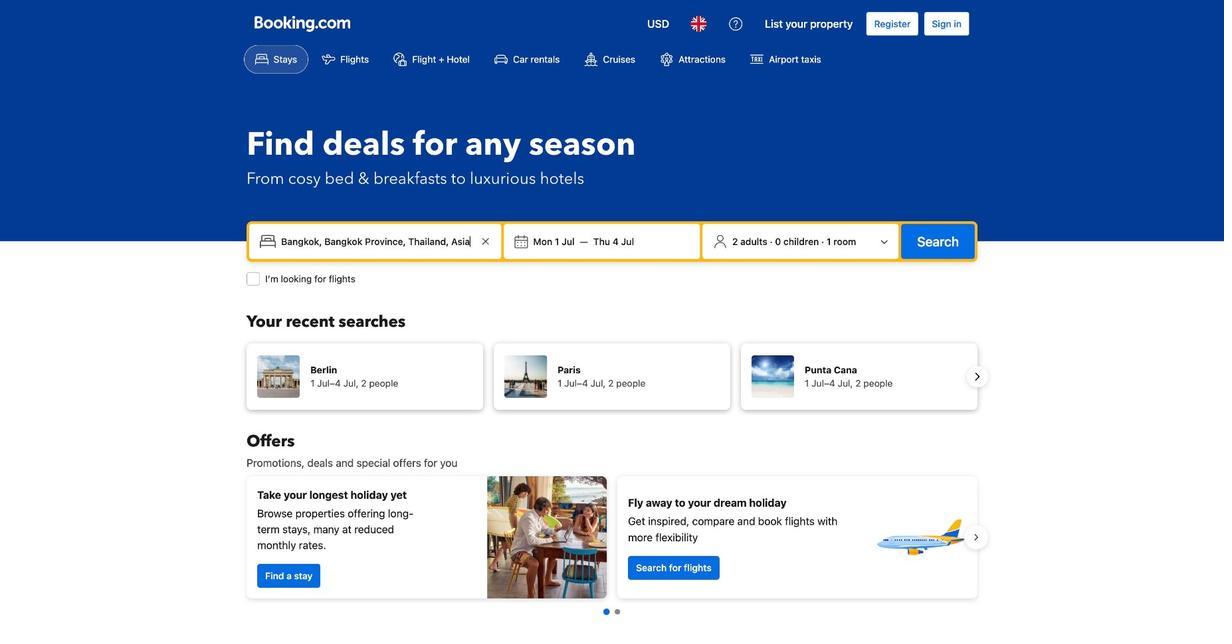 Task type: vqa. For each thing, say whether or not it's contained in the screenshot.
progress bar
yes



Task type: locate. For each thing, give the bounding box(es) containing it.
region
[[236, 338, 989, 416], [236, 471, 989, 604]]

2 region from the top
[[236, 471, 989, 604]]

next image
[[970, 369, 986, 385]]

progress bar
[[604, 610, 620, 615]]

1 vertical spatial region
[[236, 471, 989, 604]]

Where are you going? field
[[276, 230, 478, 254]]

0 vertical spatial region
[[236, 338, 989, 416]]



Task type: describe. For each thing, give the bounding box(es) containing it.
booking.com image
[[255, 16, 350, 32]]

1 region from the top
[[236, 338, 989, 416]]

fly away to your dream holiday image
[[874, 491, 967, 584]]

take your longest holiday yet image
[[487, 477, 607, 599]]



